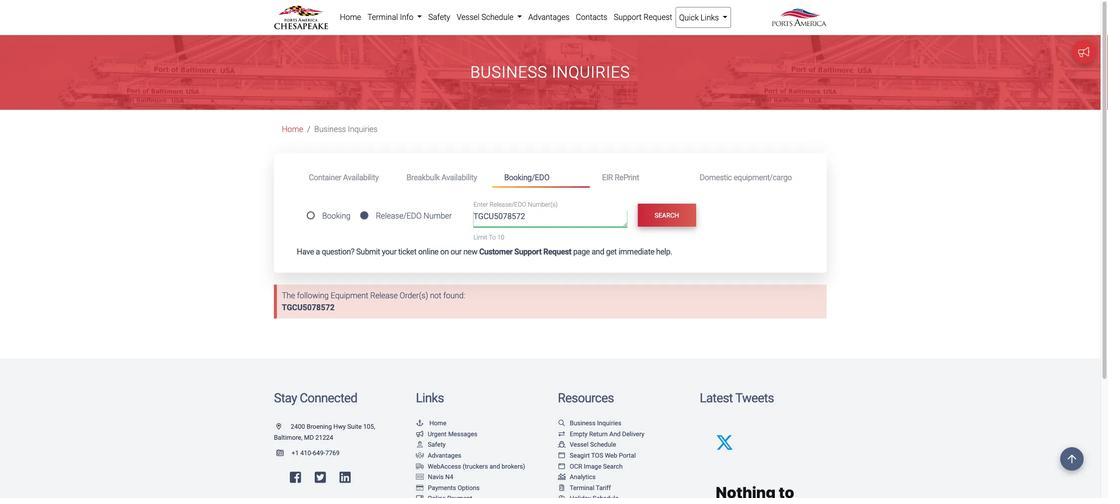 Task type: vqa. For each thing, say whether or not it's contained in the screenshot.
second 'The' from left
no



Task type: locate. For each thing, give the bounding box(es) containing it.
quick
[[680, 13, 699, 22]]

2 vertical spatial business
[[570, 420, 596, 427]]

1 vertical spatial advantages link
[[416, 452, 462, 459]]

latest
[[700, 391, 733, 406]]

search up help.
[[655, 212, 680, 219]]

home
[[340, 12, 361, 22], [282, 125, 303, 134], [430, 420, 447, 427]]

1 vertical spatial terminal
[[570, 484, 595, 492]]

browser image inside ocr image search link
[[558, 463, 566, 470]]

vessel schedule link
[[454, 7, 526, 27], [558, 441, 617, 449]]

exchange image
[[558, 431, 566, 437]]

image
[[584, 463, 602, 470]]

terminal info
[[368, 12, 416, 22]]

1 browser image from the top
[[558, 452, 566, 459]]

business inquiries
[[471, 63, 631, 82], [315, 125, 378, 134], [570, 420, 622, 427]]

urgent
[[428, 430, 447, 438]]

Enter Release/EDO Number(s) text field
[[474, 210, 628, 227]]

n4
[[446, 473, 454, 481]]

0 horizontal spatial schedule
[[482, 12, 514, 22]]

safety link down urgent
[[416, 441, 446, 449]]

advantages left contacts link
[[529, 12, 570, 22]]

delivery
[[623, 430, 645, 438]]

request left quick
[[644, 12, 673, 22]]

your
[[382, 247, 397, 257]]

enter release/edo number(s)
[[474, 201, 558, 208]]

0 vertical spatial support
[[614, 12, 642, 22]]

payments options link
[[416, 484, 480, 492]]

0 horizontal spatial vessel schedule link
[[454, 7, 526, 27]]

0 vertical spatial links
[[701, 13, 719, 22]]

advantages link up webaccess in the bottom of the page
[[416, 452, 462, 459]]

bells image
[[558, 495, 566, 498]]

truck container image
[[416, 463, 424, 470]]

bullhorn image
[[416, 431, 424, 437]]

urgent messages
[[428, 430, 478, 438]]

2 vertical spatial home
[[430, 420, 447, 427]]

1 vertical spatial support
[[515, 247, 542, 257]]

map marker alt image
[[277, 424, 289, 430]]

equipment
[[331, 291, 369, 301]]

home inside home link
[[340, 12, 361, 22]]

connected
[[300, 391, 358, 406]]

safety link
[[425, 7, 454, 27], [416, 441, 446, 449]]

0 horizontal spatial terminal
[[368, 12, 398, 22]]

number(s)
[[528, 201, 558, 208]]

0 vertical spatial terminal
[[368, 12, 398, 22]]

limit to 10
[[474, 233, 505, 241]]

availability for container availability
[[343, 173, 379, 182]]

request left page
[[544, 247, 572, 257]]

0 horizontal spatial links
[[416, 391, 444, 406]]

linkedin image
[[340, 471, 351, 484]]

0 horizontal spatial vessel
[[457, 12, 480, 22]]

release/edo up ticket at the left
[[376, 211, 422, 220]]

1 vertical spatial safety link
[[416, 441, 446, 449]]

advantages
[[529, 12, 570, 22], [428, 452, 462, 459]]

2 vertical spatial business inquiries
[[570, 420, 622, 427]]

0 vertical spatial vessel schedule
[[457, 12, 516, 22]]

1 horizontal spatial terminal
[[570, 484, 595, 492]]

info
[[400, 12, 414, 22]]

and
[[592, 247, 605, 257], [490, 463, 500, 470]]

0 vertical spatial home link
[[337, 7, 365, 27]]

1 vertical spatial schedule
[[591, 441, 617, 449]]

and left get
[[592, 247, 605, 257]]

(truckers
[[463, 463, 488, 470]]

hand receiving image
[[416, 452, 424, 459]]

release/edo
[[490, 201, 527, 208], [376, 211, 422, 220]]

breakbulk availability
[[407, 173, 477, 182]]

browser image
[[558, 452, 566, 459], [558, 463, 566, 470]]

+1 410-649-7769
[[292, 450, 340, 457]]

limit
[[474, 233, 488, 241]]

quick links link
[[676, 7, 732, 28]]

1 horizontal spatial search
[[655, 212, 680, 219]]

advantages up webaccess in the bottom of the page
[[428, 452, 462, 459]]

release/edo right enter
[[490, 201, 527, 208]]

browser image for ocr
[[558, 463, 566, 470]]

equipment/cargo
[[734, 173, 792, 182]]

2 vertical spatial home link
[[416, 420, 447, 427]]

navis n4
[[428, 473, 454, 481]]

terminal left info
[[368, 12, 398, 22]]

contacts
[[576, 12, 608, 22]]

home for terminal info link home link
[[340, 12, 361, 22]]

container availability
[[309, 173, 379, 182]]

home link
[[337, 7, 365, 27], [282, 125, 303, 134], [416, 420, 447, 427]]

inquiries
[[552, 63, 631, 82], [348, 125, 378, 134], [598, 420, 622, 427]]

browser image inside seagirt tos web portal link
[[558, 452, 566, 459]]

1 horizontal spatial advantages
[[529, 12, 570, 22]]

1 horizontal spatial home link
[[337, 7, 365, 27]]

10
[[498, 233, 505, 241]]

safety
[[429, 12, 451, 22], [428, 441, 446, 449]]

messages
[[449, 430, 478, 438]]

container storage image
[[416, 474, 424, 480]]

advantages inside advantages link
[[529, 12, 570, 22]]

1 horizontal spatial request
[[644, 12, 673, 22]]

1 vertical spatial browser image
[[558, 463, 566, 470]]

safety right info
[[429, 12, 451, 22]]

1 vertical spatial search
[[604, 463, 623, 470]]

1 horizontal spatial support
[[614, 12, 642, 22]]

0 vertical spatial business
[[471, 63, 548, 82]]

availability
[[343, 173, 379, 182], [442, 173, 477, 182]]

1 vertical spatial and
[[490, 463, 500, 470]]

2 horizontal spatial home
[[430, 420, 447, 427]]

webaccess (truckers and brokers)
[[428, 463, 526, 470]]

1 vertical spatial vessel
[[570, 441, 589, 449]]

number
[[424, 211, 452, 220]]

0 vertical spatial home
[[340, 12, 361, 22]]

0 horizontal spatial home
[[282, 125, 303, 134]]

empty return and delivery link
[[558, 430, 645, 438]]

1 vertical spatial home
[[282, 125, 303, 134]]

1 vertical spatial vessel schedule link
[[558, 441, 617, 449]]

broening
[[307, 423, 332, 431]]

the
[[282, 291, 295, 301]]

domestic
[[700, 173, 732, 182]]

the following equipment release order(s) not found: tgcu5078572
[[282, 291, 466, 313]]

availability up enter
[[442, 173, 477, 182]]

twitter square image
[[315, 471, 326, 484]]

0 horizontal spatial and
[[490, 463, 500, 470]]

support request
[[614, 12, 673, 22]]

2 browser image from the top
[[558, 463, 566, 470]]

0 vertical spatial browser image
[[558, 452, 566, 459]]

0 vertical spatial business inquiries
[[471, 63, 631, 82]]

1 horizontal spatial home
[[340, 12, 361, 22]]

terminal info link
[[365, 7, 425, 27]]

1 horizontal spatial business
[[471, 63, 548, 82]]

0 horizontal spatial request
[[544, 247, 572, 257]]

0 vertical spatial advantages link
[[526, 7, 573, 27]]

schedule inside vessel schedule link
[[482, 12, 514, 22]]

eir reprint
[[602, 173, 640, 182]]

0 vertical spatial request
[[644, 12, 673, 22]]

terminal tariff link
[[558, 484, 611, 492]]

1 vertical spatial home link
[[282, 125, 303, 134]]

2 availability from the left
[[442, 173, 477, 182]]

safety down urgent
[[428, 441, 446, 449]]

to
[[489, 233, 496, 241]]

safety link for urgent messages link
[[416, 441, 446, 449]]

browser image up 'analytics' icon
[[558, 463, 566, 470]]

business
[[471, 63, 548, 82], [315, 125, 346, 134], [570, 420, 596, 427]]

payments options
[[428, 484, 480, 492]]

eir
[[602, 173, 613, 182]]

and left brokers)
[[490, 463, 500, 470]]

support right contacts link
[[614, 12, 642, 22]]

+1 410-649-7769 link
[[274, 450, 340, 457]]

0 horizontal spatial home link
[[282, 125, 303, 134]]

+1
[[292, 450, 299, 457]]

1 horizontal spatial advantages link
[[526, 7, 573, 27]]

release/edo number
[[376, 211, 452, 220]]

links right quick
[[701, 13, 719, 22]]

vessel schedule
[[457, 12, 516, 22], [570, 441, 617, 449]]

search image
[[558, 420, 566, 426]]

facebook square image
[[290, 471, 301, 484]]

0 horizontal spatial availability
[[343, 173, 379, 182]]

links inside "link"
[[701, 13, 719, 22]]

105,
[[364, 423, 376, 431]]

0 horizontal spatial release/edo
[[376, 211, 422, 220]]

terminal down analytics at the right bottom of the page
[[570, 484, 595, 492]]

2 vertical spatial inquiries
[[598, 420, 622, 427]]

0 vertical spatial release/edo
[[490, 201, 527, 208]]

0 vertical spatial safety link
[[425, 7, 454, 27]]

0 vertical spatial search
[[655, 212, 680, 219]]

browser image for seagirt
[[558, 452, 566, 459]]

brokers)
[[502, 463, 526, 470]]

domestic equipment/cargo link
[[688, 168, 804, 187]]

search down web
[[604, 463, 623, 470]]

search button
[[638, 204, 697, 227]]

availability right "container"
[[343, 173, 379, 182]]

2400 broening hwy suite 105, baltimore, md 21224 link
[[274, 423, 376, 441]]

links
[[701, 13, 719, 22], [416, 391, 444, 406]]

1 availability from the left
[[343, 173, 379, 182]]

1 horizontal spatial and
[[592, 247, 605, 257]]

1 horizontal spatial vessel schedule link
[[558, 441, 617, 449]]

2 horizontal spatial business
[[570, 420, 596, 427]]

1 horizontal spatial links
[[701, 13, 719, 22]]

terminal for terminal tariff
[[570, 484, 595, 492]]

browser image down ship icon
[[558, 452, 566, 459]]

0 horizontal spatial advantages link
[[416, 452, 462, 459]]

2 horizontal spatial home link
[[416, 420, 447, 427]]

support right customer
[[515, 247, 542, 257]]

0 horizontal spatial business
[[315, 125, 346, 134]]

go to top image
[[1061, 448, 1085, 471]]

links up anchor icon
[[416, 391, 444, 406]]

online
[[419, 247, 439, 257]]

1 vertical spatial vessel schedule
[[570, 441, 617, 449]]

navis n4 link
[[416, 473, 454, 481]]

customer
[[480, 247, 513, 257]]

0 horizontal spatial search
[[604, 463, 623, 470]]

terminal
[[368, 12, 398, 22], [570, 484, 595, 492]]

0 vertical spatial schedule
[[482, 12, 514, 22]]

1 vertical spatial advantages
[[428, 452, 462, 459]]

not
[[430, 291, 442, 301]]

0 vertical spatial advantages
[[529, 12, 570, 22]]

1 horizontal spatial availability
[[442, 173, 477, 182]]

safety link right info
[[425, 7, 454, 27]]

advantages link left contacts
[[526, 7, 573, 27]]

0 vertical spatial vessel
[[457, 12, 480, 22]]

1 vertical spatial links
[[416, 391, 444, 406]]

1 vertical spatial release/edo
[[376, 211, 422, 220]]

have a question? submit your ticket online on our new customer support request page and get immediate help.
[[297, 247, 673, 257]]



Task type: describe. For each thing, give the bounding box(es) containing it.
search inside button
[[655, 212, 680, 219]]

anchor image
[[416, 420, 424, 426]]

1 horizontal spatial vessel
[[570, 441, 589, 449]]

found:
[[444, 291, 466, 301]]

safety link for terminal info link
[[425, 7, 454, 27]]

baltimore,
[[274, 434, 303, 441]]

0 horizontal spatial vessel schedule
[[457, 12, 516, 22]]

availability for breakbulk availability
[[442, 173, 477, 182]]

analytics link
[[558, 473, 596, 481]]

business inquiries link
[[558, 420, 622, 427]]

user hard hat image
[[416, 442, 424, 448]]

stay
[[274, 391, 297, 406]]

empty
[[570, 430, 588, 438]]

410-
[[301, 450, 313, 457]]

0 vertical spatial and
[[592, 247, 605, 257]]

649-
[[313, 450, 326, 457]]

seagirt
[[570, 452, 590, 459]]

contacts link
[[573, 7, 611, 27]]

options
[[458, 484, 480, 492]]

release
[[371, 291, 398, 301]]

quick links
[[680, 13, 721, 22]]

navis
[[428, 473, 444, 481]]

home link for urgent messages link
[[416, 420, 447, 427]]

new
[[464, 247, 478, 257]]

container
[[309, 173, 342, 182]]

tariff
[[596, 484, 611, 492]]

enter
[[474, 201, 488, 208]]

terminal tariff
[[570, 484, 611, 492]]

tgcu5078572
[[282, 303, 335, 313]]

1 vertical spatial business
[[315, 125, 346, 134]]

analytics image
[[558, 474, 566, 480]]

submit
[[356, 247, 380, 257]]

eir reprint link
[[590, 168, 688, 187]]

resources
[[558, 391, 614, 406]]

1 vertical spatial inquiries
[[348, 125, 378, 134]]

hwy
[[334, 423, 346, 431]]

booking/edo
[[505, 173, 550, 182]]

md
[[304, 434, 314, 441]]

and
[[610, 430, 621, 438]]

immediate
[[619, 247, 655, 257]]

1 horizontal spatial release/edo
[[490, 201, 527, 208]]

booking/edo link
[[493, 168, 590, 188]]

file invoice image
[[558, 485, 566, 491]]

seagirt tos web portal
[[570, 452, 636, 459]]

domestic equipment/cargo
[[700, 173, 792, 182]]

have
[[297, 247, 314, 257]]

0 vertical spatial vessel schedule link
[[454, 7, 526, 27]]

terminal for terminal info
[[368, 12, 398, 22]]

page
[[574, 247, 590, 257]]

1 vertical spatial request
[[544, 247, 572, 257]]

payments
[[428, 484, 456, 492]]

container availability link
[[297, 168, 395, 187]]

tos
[[592, 452, 604, 459]]

breakbulk
[[407, 173, 440, 182]]

credit card image
[[416, 485, 424, 491]]

home for home link to the middle
[[282, 125, 303, 134]]

1 horizontal spatial schedule
[[591, 441, 617, 449]]

urgent messages link
[[416, 430, 478, 438]]

portal
[[619, 452, 636, 459]]

on
[[441, 247, 449, 257]]

customer support request link
[[480, 247, 572, 257]]

our
[[451, 247, 462, 257]]

breakbulk availability link
[[395, 168, 493, 187]]

following
[[297, 291, 329, 301]]

a
[[316, 247, 320, 257]]

help.
[[657, 247, 673, 257]]

request inside support request link
[[644, 12, 673, 22]]

credit card front image
[[416, 495, 424, 498]]

get
[[607, 247, 617, 257]]

1 vertical spatial safety
[[428, 441, 446, 449]]

webaccess (truckers and brokers) link
[[416, 463, 526, 470]]

stay connected
[[274, 391, 358, 406]]

21224
[[316, 434, 334, 441]]

0 vertical spatial inquiries
[[552, 63, 631, 82]]

booking
[[322, 211, 351, 220]]

ship image
[[558, 442, 566, 448]]

0 horizontal spatial support
[[515, 247, 542, 257]]

7769
[[326, 450, 340, 457]]

suite
[[348, 423, 362, 431]]

2400
[[291, 423, 305, 431]]

ocr image search
[[570, 463, 623, 470]]

order(s)
[[400, 291, 428, 301]]

webaccess
[[428, 463, 461, 470]]

analytics
[[570, 473, 596, 481]]

1 vertical spatial business inquiries
[[315, 125, 378, 134]]

seagirt tos web portal link
[[558, 452, 636, 459]]

reprint
[[615, 173, 640, 182]]

ticket
[[398, 247, 417, 257]]

1 horizontal spatial vessel schedule
[[570, 441, 617, 449]]

phone office image
[[277, 450, 292, 456]]

latest tweets
[[700, 391, 775, 406]]

web
[[605, 452, 618, 459]]

ocr
[[570, 463, 583, 470]]

return
[[590, 430, 608, 438]]

0 horizontal spatial advantages
[[428, 452, 462, 459]]

home link for terminal info link
[[337, 7, 365, 27]]

0 vertical spatial safety
[[429, 12, 451, 22]]

ocr image search link
[[558, 463, 623, 470]]



